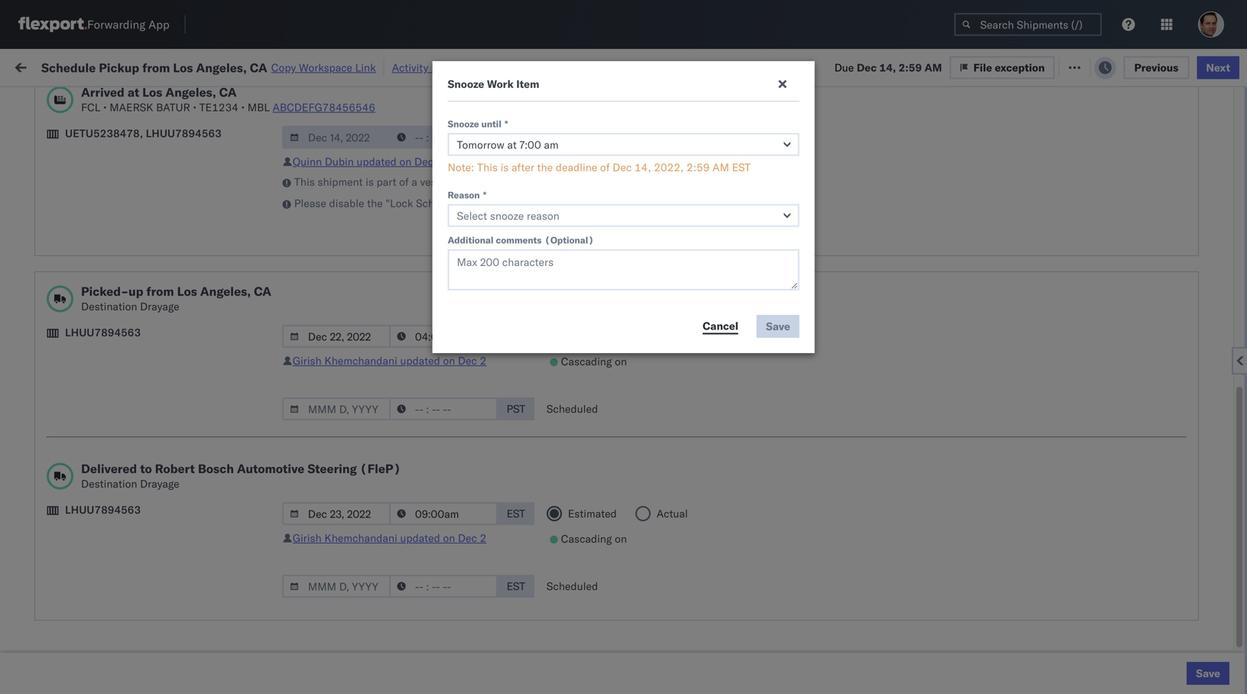 Task type: describe. For each thing, give the bounding box(es) containing it.
187
[[351, 59, 371, 73]]

schedule pickup from los angeles, ca link for 2:59 am est, jan 25, 2023
[[35, 582, 217, 612]]

reason *
[[448, 189, 487, 201]]

2 schedule pickup from los angeles, ca button from the top
[[35, 245, 217, 277]]

2 schedule delivery appointment link from the top
[[35, 287, 188, 302]]

uetu5238478,
[[65, 127, 143, 140]]

schedule delivery appointment button for 2:59 am est, dec 14, 2022
[[35, 388, 188, 404]]

schedule pickup from rotterdam, netherlands button
[[35, 548, 217, 580]]

ocean fcl for upload customs clearance documents link related to 2:00
[[468, 355, 522, 369]]

9:00
[[246, 456, 270, 470]]

shipment
[[318, 175, 363, 189]]

work for snooze
[[487, 77, 514, 91]]

angeles, inside picked-up from los angeles, ca destination drayage
[[200, 284, 251, 299]]

0 vertical spatial this
[[477, 161, 498, 174]]

schedule for schedule delivery appointment button for 2:59 am est, dec 14, 2022
[[35, 388, 80, 402]]

bosch inside delivered to robert bosch automotive steering (flep) destination drayage
[[198, 461, 234, 477]]

1 vertical spatial the
[[367, 197, 383, 210]]

vessel
[[420, 175, 450, 189]]

vandelay
[[568, 591, 612, 604]]

girish for ca
[[293, 354, 322, 368]]

from inside picked-up from los angeles, ca destination drayage
[[146, 284, 174, 299]]

lhuu7894563 for from
[[65, 326, 141, 339]]

schedule pickup from los angeles, ca link for 2:59 am edt, nov 5, 2022
[[35, 313, 217, 343]]

mmm d, yyyy text field for angeles,
[[282, 325, 391, 348]]

snoozed
[[317, 95, 352, 106]]

hlxu6269489,
[[1024, 254, 1102, 267]]

2 schedule delivery appointment from the top
[[35, 287, 188, 301]]

9 resize handle column header from the left
[[1207, 119, 1226, 695]]

rotterdam,
[[144, 549, 199, 562]]

work
[[44, 55, 83, 77]]

schedule pickup from los angeles, ca copy workspace link
[[41, 60, 376, 75]]

flex
[[820, 125, 837, 137]]

due
[[835, 61, 854, 74]]

3 documents from the top
[[35, 632, 91, 645]]

mbl
[[248, 101, 270, 114]]

arrived at los angeles, ca fcl • maersk batur • te1234 • mbl abcdefg78456546
[[81, 85, 376, 114]]

2:59 am est, dec 14, 2022
[[246, 389, 387, 402]]

schedule pickup from rotterdam, netherlands link
[[35, 548, 217, 579]]

te1234
[[199, 101, 239, 114]]

5 ocean fcl from the top
[[468, 288, 522, 301]]

-- : -- -- text field for delivered to robert bosch automotive steering (flep)
[[389, 503, 498, 526]]

next
[[1207, 61, 1231, 74]]

save
[[1197, 667, 1221, 681]]

-- : -- -- text field for picked-up from los angeles, ca
[[389, 325, 498, 348]]

name
[[595, 125, 619, 137]]

pickup for first the schedule pickup from los angeles, ca button from the top
[[83, 212, 116, 226]]

forwarding app link
[[18, 17, 170, 32]]

ocean fcl for 2:59 am est, dec 14, 2022's 'schedule delivery appointment' link
[[468, 389, 522, 402]]

upload customs clearance documents button for 3:00 am edt, aug 19, 2022
[[35, 144, 217, 176]]

girish khemchandani updated on dec 2 button for picked-up from los angeles, ca
[[293, 354, 487, 368]]

2 schedule pickup from los angeles, ca link from the top
[[35, 245, 217, 276]]

batch action
[[1163, 59, 1229, 73]]

1 schedule pickup from los angeles, ca link from the top
[[35, 212, 217, 242]]

(flep)
[[360, 461, 401, 477]]

7:00
[[246, 423, 270, 436]]

ca inside picked-up from los angeles, ca destination drayage
[[254, 284, 272, 299]]

schedule for 2:59 am est, jan 25, 2023 the schedule pickup from los angeles, ca button
[[35, 583, 80, 596]]

jan for 23,
[[324, 524, 341, 537]]

arrived
[[81, 85, 125, 100]]

consignee for 2:59 am est, jan 13, 2023
[[642, 490, 693, 503]]

pickup for 2:59 am est, jan 25, 2023 the schedule pickup from los angeles, ca button
[[83, 583, 116, 596]]

ca for second the schedule pickup from los angeles, ca button from the top
[[35, 261, 50, 275]]

dubin
[[325, 155, 354, 168]]

schedule pickup from los angeles, ca link for 2:59 am est, jan 13, 2023
[[35, 481, 217, 511]]

filtered
[[15, 94, 53, 107]]

schedule for schedule pickup from rotterdam, netherlands button
[[35, 549, 80, 562]]

action
[[1195, 59, 1229, 73]]

flex- for 1889466
[[845, 423, 878, 436]]

7 resize handle column header from the left
[[917, 119, 935, 695]]

clearance for 2:00 am est, nov 9, 2022
[[119, 347, 168, 360]]

1 horizontal spatial 14,
[[635, 161, 652, 174]]

activity
[[392, 61, 429, 74]]

2023 for 11:30 pm est, jan 23, 2023
[[363, 524, 389, 537]]

picked-up from los angeles, ca destination drayage
[[81, 284, 272, 313]]

9:00 am est, dec 24, 2022
[[246, 456, 387, 470]]

--
[[667, 153, 680, 167]]

forwarding app
[[87, 17, 170, 32]]

delivery for 11:30 pm est, jan 23, 2023
[[83, 523, 123, 536]]

schedule pickup from los angeles, ca for 2:59 am est, jan 25, 2023
[[35, 583, 206, 611]]

ca for the schedule pickup from los angeles, ca button corresponding to 2:59 am est, jan 13, 2023
[[35, 497, 50, 510]]

5 mmm d, yyyy text field from the top
[[282, 575, 391, 598]]

Search Work text field
[[734, 55, 901, 78]]

snoozed : no
[[317, 95, 371, 106]]

flex-1846748
[[845, 254, 924, 268]]

3:00 am edt, aug 19, 2022
[[246, 153, 388, 167]]

editing.
[[542, 197, 578, 210]]

nov for schedule delivery appointment
[[319, 187, 339, 200]]

please disable the "lock schedule" toggle to allow editing.
[[294, 197, 578, 210]]

0 vertical spatial lhuu7894563
[[146, 127, 222, 140]]

schedule for second the schedule pickup from los angeles, ca button from the top
[[35, 246, 80, 259]]

forwarding
[[87, 17, 146, 32]]

copy workspace link button
[[271, 61, 376, 74]]

2 -- : -- -- text field from the top
[[389, 398, 498, 421]]

pickup for the schedule pickup from los angeles, ca button corresponding to 2:59 am est, jan 13, 2023
[[83, 482, 116, 495]]

automotive
[[237, 461, 305, 477]]

2 -- : -- -- text field from the top
[[389, 575, 498, 598]]

uetu5238478
[[1024, 422, 1099, 436]]

schedule delivery appointment button for 11:30 pm est, jan 23, 2023
[[35, 522, 188, 539]]

until
[[482, 118, 502, 130]]

edt, for schedule pickup from los angeles, ca
[[292, 322, 316, 335]]

: for status
[[110, 95, 112, 106]]

Select snooze reason text field
[[448, 204, 800, 227]]

note:
[[448, 161, 475, 174]]

4 edt, from the top
[[292, 288, 316, 301]]

girish khemchandani updated on dec 2 button for delivered to robert bosch automotive steering (flep)
[[293, 532, 487, 545]]

upload for 3:00 am edt, aug 19, 2022
[[35, 145, 70, 158]]

updated for picked-up from los angeles, ca
[[400, 354, 440, 368]]

2 • from the left
[[193, 101, 197, 114]]

schedule pickup from rotterdam, netherlands
[[35, 549, 199, 578]]

schedule pickup from los angeles, ca button for 2:59 am edt, nov 5, 2022
[[35, 313, 217, 345]]

deadline
[[246, 125, 283, 137]]

from for 2:59 am edt, nov 5, 2022 schedule pickup from los angeles, ca link
[[119, 313, 141, 327]]

snooze for until
[[448, 118, 479, 130]]

message
[[205, 59, 248, 73]]

cascading for picked-up from los angeles, ca
[[561, 355, 612, 368]]

ocean fcl for 'schedule delivery appointment' link related to 11:30 pm est, jan 23, 2023
[[468, 524, 522, 537]]

mmm d, yyyy text field for ca
[[282, 126, 391, 149]]

uetu5238478, lhuu7894563
[[65, 127, 222, 140]]

confirm delivery link
[[35, 455, 116, 470]]

est, for 2:00 am est, nov 9, 2022
[[292, 355, 315, 369]]

delivered to robert bosch automotive steering (flep) destination drayage
[[81, 461, 401, 491]]

0 vertical spatial est
[[732, 161, 751, 174]]

2 pst from the top
[[507, 402, 526, 416]]

link
[[355, 61, 376, 74]]

5 resize handle column header from the left
[[641, 119, 660, 695]]

2 5, from the top
[[341, 254, 351, 268]]

1889466
[[878, 423, 924, 436]]

2 schedule pickup from los angeles, ca from the top
[[35, 246, 206, 275]]

cascading on for picked-up from los angeles, ca
[[561, 355, 627, 368]]

pm for 7:00
[[272, 423, 289, 436]]

2 vertical spatial est
[[507, 580, 526, 593]]

1 resize handle column header from the left
[[219, 119, 237, 695]]

delivery for 2:59 am est, dec 14, 2022
[[83, 388, 123, 402]]

schedule"
[[416, 197, 465, 210]]

is for shipment
[[366, 175, 374, 189]]

netherlands
[[35, 564, 95, 578]]

disable
[[329, 197, 365, 210]]

activity log button
[[392, 58, 449, 77]]

24,
[[341, 456, 357, 470]]

schedule delivery appointment link for 2:59 am est, dec 14, 2022
[[35, 388, 188, 403]]

1 vertical spatial abcdefg78456546
[[1042, 423, 1145, 436]]

flex id
[[820, 125, 849, 137]]

customs for 2:00 am est, nov 9, 2022
[[73, 347, 116, 360]]

app
[[149, 17, 170, 32]]

snooze until *
[[448, 118, 508, 130]]

est, for 2:59 am est, jan 25, 2023
[[292, 591, 315, 604]]

cancel button
[[694, 315, 748, 338]]

details.
[[615, 175, 651, 189]]

6 resize handle column header from the left
[[794, 119, 813, 695]]

2 for picked-up from los angeles, ca
[[480, 354, 487, 368]]

3 clearance from the top
[[119, 616, 168, 630]]

by:
[[55, 94, 70, 107]]

0 horizontal spatial of
[[399, 175, 409, 189]]

1 • from the left
[[103, 101, 107, 114]]

appointment for 11:30 pm est, jan 23, 2023
[[125, 523, 188, 536]]

import work
[[129, 59, 193, 73]]

estimated
[[568, 507, 617, 521]]

picked-
[[81, 284, 129, 299]]

next button
[[1198, 56, 1240, 79]]

ceau7522281, hlxu6269489, hlxu8034992
[[943, 254, 1180, 267]]

import
[[129, 59, 163, 73]]

4 2:59 am edt, nov 5, 2022 from the top
[[246, 322, 381, 335]]

2023 for 2:59 am est, jan 13, 2023
[[357, 490, 384, 503]]

lhuu7894563,
[[943, 422, 1022, 436]]

jan for 25,
[[318, 591, 335, 604]]

steering
[[308, 461, 357, 477]]

activity log
[[392, 61, 449, 74]]

from for 5th schedule pickup from los angeles, ca link from the bottom of the page
[[119, 212, 141, 226]]

consignee for 3:00 am edt, aug 19, 2022
[[642, 153, 693, 167]]

flex id button
[[813, 122, 920, 137]]

3 customs from the top
[[73, 616, 116, 630]]

due dec 14, 2:59 am
[[835, 61, 943, 74]]

confirm delivery
[[35, 456, 116, 469]]

4 resize handle column header from the left
[[542, 119, 560, 695]]

0 vertical spatial 14,
[[880, 61, 897, 74]]

3 upload customs clearance documents link from the top
[[35, 616, 217, 646]]

khemchandani for ca
[[325, 354, 398, 368]]

3 2:59 am edt, nov 5, 2022 from the top
[[246, 288, 381, 301]]

girish for steering
[[293, 532, 322, 545]]

delivery left up
[[83, 287, 123, 301]]

8 ocean fcl from the top
[[468, 423, 522, 436]]

778
[[281, 59, 301, 73]]

flexport demo consignee for 3:00 am edt, aug 19, 2022
[[568, 153, 693, 167]]

flex-1889466
[[845, 423, 924, 436]]

flexport demo consignee for 2:59 am est, jan 13, 2023
[[568, 490, 693, 503]]

delivered
[[81, 461, 137, 477]]

mmm d, yyyy text field for automotive
[[282, 503, 391, 526]]

(0)
[[248, 59, 268, 73]]

Tomorrow at 7:00 am text field
[[448, 133, 800, 156]]

schedule for the schedule pickup from los angeles, ca button for 2:59 am edt, nov 5, 2022
[[35, 313, 80, 327]]

destination inside picked-up from los angeles, ca destination drayage
[[81, 300, 137, 313]]

previous button
[[1124, 56, 1190, 79]]

2 appointment from the top
[[125, 287, 188, 301]]

los inside picked-up from los angeles, ca destination drayage
[[177, 284, 197, 299]]

cascading on for delivered to robert bosch automotive steering (flep)
[[561, 532, 627, 546]]

status : ready for work, blocked, in progress
[[83, 95, 277, 106]]

schedule delivery appointment for 11:30 pm est, jan 23, 2023
[[35, 523, 188, 536]]

in
[[228, 95, 236, 106]]

19,
[[342, 153, 359, 167]]

mode button
[[461, 122, 545, 137]]



Task type: locate. For each thing, give the bounding box(es) containing it.
4 ocean fcl from the top
[[468, 254, 522, 268]]

MMM D, YYYY text field
[[282, 126, 391, 149], [282, 325, 391, 348], [282, 398, 391, 421], [282, 503, 391, 526], [282, 575, 391, 598]]

consignee button
[[660, 122, 797, 137]]

angeles, inside arrived at los angeles, ca fcl • maersk batur • te1234 • mbl abcdefg78456546
[[165, 85, 216, 100]]

schedule delivery appointment for 2:59 am est, dec 14, 2022
[[35, 388, 188, 402]]

confirm inside confirm pickup from los angeles, ca
[[35, 414, 74, 428]]

2 - from the left
[[674, 153, 680, 167]]

1 vertical spatial flexport demo consignee
[[568, 490, 693, 503]]

los inside confirm pickup from los angeles, ca
[[138, 414, 155, 428]]

1 vertical spatial 2
[[480, 354, 487, 368]]

girish up the 2:59 am est, dec 14, 2022
[[293, 354, 322, 368]]

4 schedule pickup from los angeles, ca button from the top
[[35, 481, 217, 513]]

consignee up details.
[[642, 153, 693, 167]]

23, for 2022
[[340, 423, 357, 436]]

14, down '9,'
[[341, 389, 357, 402]]

upload customs clearance documents link up confirm pickup from los angeles, ca link
[[35, 346, 217, 377]]

2:59 am est, jan 13, 2023
[[246, 490, 384, 503]]

est left estimated
[[507, 507, 526, 521]]

• down arrived
[[103, 101, 107, 114]]

demo up for details.
[[611, 153, 639, 167]]

upload customs clearance documents down schedule pickup from rotterdam, netherlands at the left bottom of page
[[35, 616, 168, 645]]

scheduled for picked-up from los angeles, ca
[[547, 402, 598, 416]]

of up for details.
[[601, 161, 610, 174]]

pickup inside schedule pickup from rotterdam, netherlands
[[83, 549, 116, 562]]

reason
[[448, 189, 480, 201]]

11 ocean fcl from the top
[[468, 591, 522, 604]]

upload customs clearance documents link for 3:00
[[35, 144, 217, 175]]

2
[[437, 155, 443, 168], [480, 354, 487, 368], [480, 532, 487, 545]]

progress
[[239, 95, 277, 106]]

1 vertical spatial cascading
[[561, 532, 612, 546]]

risk
[[316, 59, 334, 73]]

additional comments (optional)
[[448, 234, 594, 246]]

drayage inside delivered to robert bosch automotive steering (flep) destination drayage
[[140, 477, 179, 491]]

upload customs clearance documents up confirm pickup from los angeles, ca
[[35, 347, 168, 376]]

2 scheduled from the top
[[547, 580, 598, 593]]

am
[[925, 61, 943, 74], [272, 153, 290, 167], [713, 161, 730, 174], [272, 187, 290, 200], [272, 254, 290, 268], [272, 288, 290, 301], [272, 322, 290, 335], [272, 355, 290, 369], [272, 389, 290, 402], [272, 456, 290, 470], [272, 490, 290, 503], [272, 591, 290, 604]]

upload customs clearance documents for 3:00
[[35, 145, 168, 174]]

1 schedule delivery appointment from the top
[[35, 186, 188, 200]]

schedule for 2nd schedule delivery appointment button
[[35, 287, 80, 301]]

2023 right 25,
[[357, 591, 384, 604]]

2 vertical spatial documents
[[35, 632, 91, 645]]

schedule delivery appointment link for 11:30 pm est, jan 23, 2023
[[35, 522, 188, 537]]

0 vertical spatial for
[[146, 95, 158, 106]]

7 ocean fcl from the top
[[468, 389, 522, 402]]

1 scheduled from the top
[[547, 402, 598, 416]]

3 upload customs clearance documents from the top
[[35, 616, 168, 645]]

los inside arrived at los angeles, ca fcl • maersk batur • te1234 • mbl abcdefg78456546
[[142, 85, 162, 100]]

lhuu7894563 down batur
[[146, 127, 222, 140]]

1 vertical spatial *
[[483, 189, 487, 201]]

lhuu7894563 down the picked-
[[65, 326, 141, 339]]

0 vertical spatial upload
[[35, 145, 70, 158]]

schedule pickup from los angeles, ca button for 2:59 am est, jan 13, 2023
[[35, 481, 217, 513]]

is left part
[[366, 175, 374, 189]]

0 vertical spatial girish khemchandani updated on dec 2 button
[[293, 354, 487, 368]]

1 vertical spatial this
[[294, 175, 315, 189]]

confirm for confirm delivery
[[35, 456, 74, 469]]

this up the see
[[477, 161, 498, 174]]

from
[[142, 60, 170, 75], [119, 212, 141, 226], [119, 246, 141, 259], [146, 284, 174, 299], [119, 313, 141, 327], [113, 414, 135, 428], [119, 482, 141, 495], [119, 549, 141, 562], [119, 583, 141, 596]]

0 vertical spatial confirm
[[35, 414, 74, 428]]

1 horizontal spatial of
[[601, 161, 610, 174]]

flexport for 3:00 am edt, aug 19, 2022
[[568, 153, 608, 167]]

1 vertical spatial destination
[[81, 477, 137, 491]]

of
[[601, 161, 610, 174], [399, 175, 409, 189]]

girish khemchandani updated on dec 2
[[293, 354, 487, 368], [293, 532, 487, 545]]

destination down delivered
[[81, 477, 137, 491]]

at inside arrived at los angeles, ca fcl • maersk batur • te1234 • mbl abcdefg78456546
[[128, 85, 139, 100]]

0 vertical spatial cascading on
[[561, 355, 627, 368]]

is for this
[[501, 161, 509, 174]]

3 mmm d, yyyy text field from the top
[[282, 398, 391, 421]]

2 khemchandani from the top
[[325, 532, 398, 545]]

pm right 11:30
[[279, 524, 296, 537]]

0 vertical spatial is
[[501, 161, 509, 174]]

upload customs clearance documents button up confirm pickup from los angeles, ca link
[[35, 346, 217, 378]]

1 schedule pickup from los angeles, ca button from the top
[[35, 212, 217, 244]]

consignee
[[667, 125, 711, 137], [642, 153, 693, 167], [642, 490, 693, 503]]

est, up 2:59 am est, jan 13, 2023
[[292, 456, 315, 470]]

delivery up schedule pickup from rotterdam, netherlands at the left bottom of page
[[83, 523, 123, 536]]

pm for 11:30
[[279, 524, 296, 537]]

0 horizontal spatial at
[[128, 85, 139, 100]]

batur
[[156, 101, 190, 114]]

ca inside confirm pickup from los angeles, ca
[[35, 430, 50, 443]]

2 destination from the top
[[81, 477, 137, 491]]

2022,
[[654, 161, 684, 174]]

2 vertical spatial upload customs clearance documents
[[35, 616, 168, 645]]

mmm d, yyyy text field up aug
[[282, 126, 391, 149]]

actual
[[657, 507, 688, 521]]

2:59 am edt, nov 5, 2022
[[246, 187, 381, 200], [246, 254, 381, 268], [246, 288, 381, 301], [246, 322, 381, 335]]

0 vertical spatial drayage
[[140, 300, 179, 313]]

no
[[359, 95, 371, 106]]

girish
[[293, 354, 322, 368], [293, 532, 322, 545]]

schedule delivery appointment for 2:59 am edt, nov 5, 2022
[[35, 186, 188, 200]]

est, left 25,
[[292, 591, 315, 604]]

1 drayage from the top
[[140, 300, 179, 313]]

2 vertical spatial 14,
[[341, 389, 357, 402]]

2023 for 2:59 am est, jan 25, 2023
[[357, 591, 384, 604]]

fcl inside arrived at los angeles, ca fcl • maersk batur • te1234 • mbl abcdefg78456546
[[81, 101, 101, 114]]

1 horizontal spatial •
[[193, 101, 197, 114]]

0 vertical spatial *
[[505, 118, 508, 130]]

snooze work item
[[448, 77, 540, 91]]

confirm left delivered
[[35, 456, 74, 469]]

from inside schedule pickup from rotterdam, netherlands
[[119, 549, 141, 562]]

est left vandelay
[[507, 580, 526, 593]]

delivery up confirm pickup from los angeles, ca
[[83, 388, 123, 402]]

please
[[294, 197, 327, 210]]

demo
[[611, 153, 639, 167], [611, 490, 639, 503]]

ocean fcl for upload customs clearance documents link related to 3:00
[[468, 153, 522, 167]]

1 vertical spatial flexport
[[568, 490, 608, 503]]

1 horizontal spatial for
[[599, 175, 612, 189]]

confirm for confirm pickup from los angeles, ca
[[35, 414, 74, 428]]

: left ready
[[110, 95, 112, 106]]

flex- for 1846748
[[845, 254, 878, 268]]

1 horizontal spatial *
[[505, 118, 508, 130]]

demo for 2022
[[611, 153, 639, 167]]

1 - from the left
[[667, 153, 674, 167]]

flex-
[[845, 254, 878, 268], [845, 423, 878, 436]]

ocean fcl
[[468, 153, 522, 167], [468, 187, 522, 200], [468, 221, 522, 234], [468, 254, 522, 268], [468, 288, 522, 301], [468, 355, 522, 369], [468, 389, 522, 402], [468, 423, 522, 436], [468, 490, 522, 503], [468, 524, 522, 537], [468, 591, 522, 604]]

1 demo from the top
[[611, 153, 639, 167]]

0 vertical spatial clearance
[[119, 145, 168, 158]]

1 destination from the top
[[81, 300, 137, 313]]

: for snoozed
[[352, 95, 355, 106]]

of left a on the top left of page
[[399, 175, 409, 189]]

consignee up actual in the right bottom of the page
[[642, 490, 693, 503]]

drayage inside picked-up from los angeles, ca destination drayage
[[140, 300, 179, 313]]

1 ocean fcl from the top
[[468, 153, 522, 167]]

jan left 25,
[[318, 591, 335, 604]]

2 vertical spatial customs
[[73, 616, 116, 630]]

confirm pickup from los angeles, ca button
[[35, 414, 217, 446]]

1 vertical spatial girish
[[293, 532, 322, 545]]

schedule pickup from los angeles, ca button for 2:59 am est, jan 25, 2023
[[35, 582, 217, 614]]

:
[[110, 95, 112, 106], [352, 95, 355, 106]]

mmm d, yyyy text field down steering
[[282, 503, 391, 526]]

1 horizontal spatial abcdefg78456546
[[1042, 423, 1145, 436]]

jan down 13, at the left bottom of the page
[[324, 524, 341, 537]]

customs down the picked-
[[73, 347, 116, 360]]

2 upload customs clearance documents from the top
[[35, 347, 168, 376]]

est, down 2:00 am est, nov 9, 2022
[[292, 389, 315, 402]]

3 upload from the top
[[35, 616, 70, 630]]

2 vertical spatial consignee
[[642, 490, 693, 503]]

for down "note: this is after the deadline of dec 14, 2022, 2:59 am est"
[[599, 175, 612, 189]]

• right batur
[[193, 101, 197, 114]]

on
[[374, 59, 386, 73], [400, 155, 412, 168], [443, 354, 455, 368], [615, 355, 627, 368], [443, 532, 455, 545], [615, 532, 627, 546]]

file
[[987, 59, 1006, 73], [974, 61, 993, 74]]

ca for confirm pickup from los angeles, ca 'button'
[[35, 430, 50, 443]]

flexport up estimated
[[568, 490, 608, 503]]

pickup for second the schedule pickup from los angeles, ca button from the top
[[83, 246, 116, 259]]

ca for first the schedule pickup from los angeles, ca button from the top
[[35, 228, 50, 241]]

1 flexport demo consignee from the top
[[568, 153, 693, 167]]

5 schedule pickup from los angeles, ca link from the top
[[35, 582, 217, 612]]

pickup for schedule pickup from rotterdam, netherlands button
[[83, 549, 116, 562]]

2 vertical spatial clearance
[[119, 616, 168, 630]]

work,
[[161, 95, 185, 106]]

2:59
[[899, 61, 922, 74], [687, 161, 710, 174], [246, 187, 270, 200], [246, 254, 270, 268], [246, 288, 270, 301], [246, 322, 270, 335], [246, 389, 270, 402], [246, 490, 270, 503], [246, 591, 270, 604]]

1 vertical spatial 23,
[[344, 524, 360, 537]]

est, up the 2:59 am est, dec 14, 2022
[[292, 355, 315, 369]]

cascading on
[[561, 355, 627, 368], [561, 532, 627, 546]]

0 vertical spatial consignee
[[667, 125, 711, 137]]

upload customs clearance documents link down uetu5238478, lhuu7894563
[[35, 144, 217, 175]]

1 khemchandani from the top
[[325, 354, 398, 368]]

delivery down uetu5238478,
[[83, 186, 123, 200]]

angeles, inside confirm pickup from los angeles, ca
[[158, 414, 200, 428]]

1 vertical spatial pst
[[507, 402, 526, 416]]

0 vertical spatial documents
[[35, 160, 91, 174]]

ca for 2:59 am est, jan 25, 2023 the schedule pickup from los angeles, ca button
[[35, 598, 50, 611]]

1 horizontal spatial to
[[501, 197, 511, 210]]

1 girish from the top
[[293, 354, 322, 368]]

lhuu7894563 down delivered
[[65, 503, 141, 517]]

exception
[[1009, 59, 1059, 73], [995, 61, 1046, 74]]

4 schedule delivery appointment button from the top
[[35, 522, 188, 539]]

1 vertical spatial flex-
[[845, 423, 878, 436]]

consignee up --
[[667, 125, 711, 137]]

upload customs clearance documents link
[[35, 144, 217, 175], [35, 346, 217, 377], [35, 616, 217, 646]]

pickup for confirm pickup from los angeles, ca 'button'
[[77, 414, 110, 428]]

mmm d, yyyy text field up 7:00 pm est, dec 23, 2022
[[282, 398, 391, 421]]

est down consignee "button"
[[732, 161, 751, 174]]

resize handle column header
[[219, 119, 237, 695], [389, 119, 407, 695], [442, 119, 461, 695], [542, 119, 560, 695], [641, 119, 660, 695], [794, 119, 813, 695], [917, 119, 935, 695], [1016, 119, 1034, 695], [1207, 119, 1226, 695], [1209, 119, 1227, 695]]

4 schedule pickup from los angeles, ca from the top
[[35, 482, 206, 510]]

for left work,
[[146, 95, 158, 106]]

2 vertical spatial lhuu7894563
[[65, 503, 141, 517]]

pst
[[507, 130, 526, 144], [507, 402, 526, 416]]

3 schedule pickup from los angeles, ca button from the top
[[35, 313, 217, 345]]

1 vertical spatial -- : -- -- text field
[[389, 575, 498, 598]]

pm right the "7:00"
[[272, 423, 289, 436]]

-- : -- -- text field
[[389, 126, 498, 149], [389, 575, 498, 598]]

1 vertical spatial jan
[[324, 524, 341, 537]]

1 horizontal spatial this
[[477, 161, 498, 174]]

1 vertical spatial documents
[[35, 362, 91, 376]]

snooze down log
[[448, 77, 485, 91]]

1 pst from the top
[[507, 130, 526, 144]]

2 upload customs clearance documents button from the top
[[35, 346, 217, 378]]

1 horizontal spatial :
[[352, 95, 355, 106]]

0 vertical spatial 2023
[[357, 490, 384, 503]]

confirm up confirm delivery
[[35, 414, 74, 428]]

1 flex- from the top
[[845, 254, 878, 268]]

2 for delivered to robert bosch automotive steering (flep)
[[480, 532, 487, 545]]

2 vertical spatial updated
[[400, 532, 440, 545]]

0 vertical spatial at
[[304, 59, 313, 73]]

2 upload customs clearance documents link from the top
[[35, 346, 217, 377]]

: left 'no'
[[352, 95, 355, 106]]

confirm inside button
[[35, 456, 74, 469]]

flexport demo consignee up details.
[[568, 153, 693, 167]]

this
[[477, 161, 498, 174], [294, 175, 315, 189]]

copy
[[271, 61, 296, 74]]

2 drayage from the top
[[140, 477, 179, 491]]

1 vertical spatial of
[[399, 175, 409, 189]]

3 appointment from the top
[[125, 388, 188, 402]]

2 vertical spatial -- : -- -- text field
[[389, 503, 498, 526]]

schedule for first the schedule pickup from los angeles, ca button from the top
[[35, 212, 80, 226]]

drayage down robert
[[140, 477, 179, 491]]

cascading for delivered to robert bosch automotive steering (flep)
[[561, 532, 612, 546]]

upload customs clearance documents button
[[35, 144, 217, 176], [35, 346, 217, 378]]

1 vertical spatial drayage
[[140, 477, 179, 491]]

3 schedule pickup from los angeles, ca link from the top
[[35, 313, 217, 343]]

0 vertical spatial the
[[538, 161, 553, 174]]

confirm pickup from los angeles, ca
[[35, 414, 200, 443]]

1 vertical spatial girish khemchandani updated on dec 2 button
[[293, 532, 487, 545]]

documents for 2:00 am est, nov 9, 2022
[[35, 362, 91, 376]]

3 schedule pickup from los angeles, ca from the top
[[35, 313, 206, 342]]

23, for 2023
[[344, 524, 360, 537]]

1 vertical spatial consignee
[[642, 153, 693, 167]]

updated for delivered to robert bosch automotive steering (flep)
[[400, 532, 440, 545]]

hlxu8034992
[[1105, 254, 1180, 267]]

3 -- : -- -- text field from the top
[[389, 503, 498, 526]]

1 5, from the top
[[341, 187, 351, 200]]

to left allow
[[501, 197, 511, 210]]

quinn
[[293, 155, 322, 168]]

1 horizontal spatial at
[[304, 59, 313, 73]]

customs down uetu5238478,
[[73, 145, 116, 158]]

1 vertical spatial est
[[507, 507, 526, 521]]

pickup for the schedule pickup from los angeles, ca button for 2:59 am edt, nov 5, 2022
[[83, 313, 116, 327]]

0 vertical spatial jan
[[318, 490, 335, 503]]

3 schedule delivery appointment button from the top
[[35, 388, 188, 404]]

1 vertical spatial cascading on
[[561, 532, 627, 546]]

1 appointment from the top
[[125, 186, 188, 200]]

work right import
[[166, 59, 193, 73]]

appointment for 2:59 am est, dec 14, 2022
[[125, 388, 188, 402]]

2 2:59 am edt, nov 5, 2022 from the top
[[246, 254, 381, 268]]

2 horizontal spatial 14,
[[880, 61, 897, 74]]

5 edt, from the top
[[292, 322, 316, 335]]

2 vertical spatial upload
[[35, 616, 70, 630]]

1 vertical spatial upload
[[35, 347, 70, 360]]

1 documents from the top
[[35, 160, 91, 174]]

schedule delivery appointment button for 2:59 am edt, nov 5, 2022
[[35, 186, 188, 202]]

2 flex- from the top
[[845, 423, 878, 436]]

0 vertical spatial flexport demo consignee
[[568, 153, 693, 167]]

client name button
[[560, 122, 644, 137]]

schedule for the schedule pickup from los angeles, ca button corresponding to 2:59 am est, jan 13, 2023
[[35, 482, 80, 495]]

0 horizontal spatial this
[[294, 175, 315, 189]]

1 vertical spatial confirm
[[35, 456, 74, 469]]

girish khemchandani updated on dec 2 for picked-up from los angeles, ca
[[293, 354, 487, 368]]

1 vertical spatial demo
[[611, 490, 639, 503]]

flexport demo consignee up estimated
[[568, 490, 693, 503]]

workitem button
[[9, 122, 222, 137]]

2 demo from the top
[[611, 490, 639, 503]]

2 vertical spatial jan
[[318, 591, 335, 604]]

schedule pickup from los angeles, ca button
[[35, 212, 217, 244], [35, 245, 217, 277], [35, 313, 217, 345], [35, 481, 217, 513], [35, 582, 217, 614]]

2 vertical spatial 2
[[480, 532, 487, 545]]

1 girish khemchandani updated on dec 2 button from the top
[[293, 354, 487, 368]]

1 vertical spatial 14,
[[635, 161, 652, 174]]

2 girish khemchandani updated on dec 2 from the top
[[293, 532, 487, 545]]

deadline button
[[239, 122, 392, 137]]

confirm pickup from los angeles, ca link
[[35, 414, 217, 444]]

part
[[377, 175, 397, 189]]

snooze
[[448, 77, 485, 91], [448, 118, 479, 130], [415, 125, 445, 137]]

2 resize handle column header from the left
[[389, 119, 407, 695]]

1 vertical spatial lhuu7894563
[[65, 326, 141, 339]]

1 -- : -- -- text field from the top
[[389, 325, 498, 348]]

upload customs clearance documents down uetu5238478,
[[35, 145, 168, 174]]

4 5, from the top
[[341, 322, 351, 335]]

5 schedule pickup from los angeles, ca button from the top
[[35, 582, 217, 614]]

quinn dubin updated on dec 2
[[293, 155, 443, 168]]

work inside import work "button"
[[166, 59, 193, 73]]

1 cascading on from the top
[[561, 355, 627, 368]]

2 confirm from the top
[[35, 456, 74, 469]]

the down part
[[367, 197, 383, 210]]

0 vertical spatial 23,
[[340, 423, 357, 436]]

upload customs clearance documents link down schedule pickup from rotterdam, netherlands button
[[35, 616, 217, 646]]

2023 down (flep)
[[363, 524, 389, 537]]

clearance down uetu5238478, lhuu7894563
[[119, 145, 168, 158]]

1 vertical spatial -- : -- -- text field
[[389, 398, 498, 421]]

2 ocean fcl from the top
[[468, 187, 522, 200]]

mmm d, yyyy text field down 11:30 pm est, jan 23, 2023
[[282, 575, 391, 598]]

1 vertical spatial customs
[[73, 347, 116, 360]]

0 vertical spatial 2
[[437, 155, 443, 168]]

1 horizontal spatial the
[[538, 161, 553, 174]]

est, for 7:00 pm est, dec 23, 2022
[[292, 423, 315, 436]]

0 vertical spatial -- : -- -- text field
[[389, 126, 498, 149]]

2 schedule delivery appointment button from the top
[[35, 287, 188, 303]]

2 customs from the top
[[73, 347, 116, 360]]

ocean fcl for 'schedule delivery appointment' link corresponding to 2:59 am edt, nov 5, 2022
[[468, 187, 522, 200]]

1 horizontal spatial is
[[501, 161, 509, 174]]

9 ocean fcl from the top
[[468, 490, 522, 503]]

this down quinn at the top left of the page
[[294, 175, 315, 189]]

at up maersk
[[128, 85, 139, 100]]

flexport. image
[[18, 17, 87, 32]]

schedule pickup from los angeles, ca for 2:59 am est, jan 13, 2023
[[35, 482, 206, 510]]

1 edt, from the top
[[292, 153, 316, 167]]

10 resize handle column header from the left
[[1209, 119, 1227, 695]]

4 mmm d, yyyy text field from the top
[[282, 503, 391, 526]]

9,
[[341, 355, 351, 369]]

upload for 2:00 am est, nov 9, 2022
[[35, 347, 70, 360]]

ocean fcl for 5th schedule pickup from los angeles, ca link from the bottom of the page
[[468, 221, 522, 234]]

work for import
[[166, 59, 193, 73]]

1 2:59 am edt, nov 5, 2022 from the top
[[246, 187, 381, 200]]

message (0)
[[205, 59, 268, 73]]

destination down the picked-
[[81, 300, 137, 313]]

nov for upload customs clearance documents
[[318, 355, 338, 369]]

1 vertical spatial pm
[[279, 524, 296, 537]]

1 vertical spatial upload customs clearance documents link
[[35, 346, 217, 377]]

the right after
[[538, 161, 553, 174]]

snooze left the snooze until *
[[415, 125, 445, 137]]

bosch ocean test
[[568, 221, 655, 234], [667, 221, 755, 234], [568, 288, 655, 301], [667, 288, 755, 301], [667, 322, 755, 335], [568, 355, 655, 369], [667, 355, 755, 369], [568, 423, 655, 436], [667, 423, 755, 436]]

0 vertical spatial work
[[166, 59, 193, 73]]

8 resize handle column header from the left
[[1016, 119, 1034, 695]]

3 • from the left
[[241, 101, 245, 114]]

1 vertical spatial work
[[487, 77, 514, 91]]

upload
[[35, 145, 70, 158], [35, 347, 70, 360], [35, 616, 70, 630]]

clearance down schedule pickup from rotterdam, netherlands button
[[119, 616, 168, 630]]

delivery
[[83, 186, 123, 200], [83, 287, 123, 301], [83, 388, 123, 402], [77, 456, 116, 469], [83, 523, 123, 536]]

customs for 3:00 am edt, aug 19, 2022
[[73, 145, 116, 158]]

2 horizontal spatial •
[[241, 101, 245, 114]]

1 upload customs clearance documents button from the top
[[35, 144, 217, 176]]

destination inside delivered to robert bosch automotive steering (flep) destination drayage
[[81, 477, 137, 491]]

0 horizontal spatial :
[[110, 95, 112, 106]]

jan left 13, at the left bottom of the page
[[318, 490, 335, 503]]

at for arrived
[[128, 85, 139, 100]]

edt, for schedule delivery appointment
[[292, 187, 316, 200]]

at left risk on the left of page
[[304, 59, 313, 73]]

consignee inside "button"
[[667, 125, 711, 137]]

0 vertical spatial demo
[[611, 153, 639, 167]]

girish khemchandani updated on dec 2 button
[[293, 354, 487, 368], [293, 532, 487, 545]]

nov for schedule pickup from los angeles, ca
[[319, 322, 339, 335]]

lhuu7894563, uetu5238478
[[943, 422, 1099, 436]]

1 : from the left
[[110, 95, 112, 106]]

schedule for schedule delivery appointment button related to 2:59 am edt, nov 5, 2022
[[35, 186, 80, 200]]

2 clearance from the top
[[119, 347, 168, 360]]

1 vertical spatial to
[[140, 461, 152, 477]]

snooze left until
[[448, 118, 479, 130]]

lhuu7894563 for robert
[[65, 503, 141, 517]]

10 ocean fcl from the top
[[468, 524, 522, 537]]

khemchandani for steering
[[325, 532, 398, 545]]

2 documents from the top
[[35, 362, 91, 376]]

ca inside arrived at los angeles, ca fcl • maersk batur • te1234 • mbl abcdefg78456546
[[219, 85, 237, 100]]

customs
[[73, 145, 116, 158], [73, 347, 116, 360], [73, 616, 116, 630]]

3 schedule delivery appointment from the top
[[35, 388, 188, 402]]

appointment for 2:59 am edt, nov 5, 2022
[[125, 186, 188, 200]]

scheduled
[[547, 402, 598, 416], [547, 580, 598, 593]]

appointment
[[125, 186, 188, 200], [125, 287, 188, 301], [125, 388, 188, 402], [125, 523, 188, 536]]

flexport down the client name
[[568, 153, 608, 167]]

customs down netherlands at bottom
[[73, 616, 116, 630]]

track
[[389, 59, 414, 73]]

2 girish from the top
[[293, 532, 322, 545]]

0 vertical spatial khemchandani
[[325, 354, 398, 368]]

girish down 2:59 am est, jan 13, 2023
[[293, 532, 322, 545]]

status
[[83, 95, 110, 106]]

clearance down up
[[119, 347, 168, 360]]

1 upload customs clearance documents from the top
[[35, 145, 168, 174]]

from inside confirm pickup from los angeles, ca
[[113, 414, 135, 428]]

0 vertical spatial pm
[[272, 423, 289, 436]]

0 horizontal spatial *
[[483, 189, 487, 201]]

2023 right 13, at the left bottom of the page
[[357, 490, 384, 503]]

delivery down confirm pickup from los angeles, ca
[[77, 456, 116, 469]]

demo up estimated
[[611, 490, 639, 503]]

ocean fcl for schedule pickup from los angeles, ca link related to 2:59 am est, jan 13, 2023
[[468, 490, 522, 503]]

cancel
[[703, 319, 739, 333]]

1 vertical spatial clearance
[[119, 347, 168, 360]]

3 5, from the top
[[341, 288, 351, 301]]

work left "item"
[[487, 77, 514, 91]]

0 vertical spatial -- : -- -- text field
[[389, 325, 498, 348]]

14, up details.
[[635, 161, 652, 174]]

1 vertical spatial khemchandani
[[325, 532, 398, 545]]

est, down 9:00 am est, dec 24, 2022 in the left of the page
[[292, 490, 315, 503]]

3 schedule delivery appointment link from the top
[[35, 388, 188, 403]]

* down sailing.
[[483, 189, 487, 201]]

khemchandani up the 2:59 am est, dec 14, 2022
[[325, 354, 398, 368]]

est, for 11:30 pm est, jan 23, 2023
[[298, 524, 321, 537]]

0 horizontal spatial work
[[166, 59, 193, 73]]

the
[[538, 161, 553, 174], [367, 197, 383, 210]]

upload customs clearance documents button down uetu5238478, lhuu7894563
[[35, 144, 217, 176]]

khemchandani down 13, at the left bottom of the page
[[325, 532, 398, 545]]

pickup inside confirm pickup from los angeles, ca
[[77, 414, 110, 428]]

est, down 2:59 am est, jan 13, 2023
[[298, 524, 321, 537]]

is up the see
[[501, 161, 509, 174]]

sailing.
[[453, 175, 488, 189]]

5 schedule pickup from los angeles, ca from the top
[[35, 583, 206, 611]]

2 cascading from the top
[[561, 532, 612, 546]]

* right until
[[505, 118, 508, 130]]

Max 200 characters text field
[[448, 249, 800, 291]]

1 vertical spatial at
[[128, 85, 139, 100]]

aug
[[319, 153, 339, 167]]

est, down the 2:59 am est, dec 14, 2022
[[292, 423, 315, 436]]

• right in on the left of page
[[241, 101, 245, 114]]

to left robert
[[140, 461, 152, 477]]

batch action button
[[1139, 55, 1239, 78]]

2 flexport demo consignee from the top
[[568, 490, 693, 503]]

at for 778
[[304, 59, 313, 73]]

187 on track
[[351, 59, 414, 73]]

0 vertical spatial updated
[[357, 155, 397, 168]]

cascading
[[561, 355, 612, 368], [561, 532, 612, 546]]

abcdefg78456546 inside arrived at los angeles, ca fcl • maersk batur • te1234 • mbl abcdefg78456546
[[273, 101, 376, 114]]

0 horizontal spatial 14,
[[341, 389, 357, 402]]

14,
[[880, 61, 897, 74], [635, 161, 652, 174], [341, 389, 357, 402]]

actions
[[1190, 125, 1222, 137]]

2 upload from the top
[[35, 347, 70, 360]]

schedule inside schedule pickup from rotterdam, netherlands
[[35, 549, 80, 562]]

import work button
[[123, 49, 199, 83]]

1 horizontal spatial work
[[487, 77, 514, 91]]

mmm d, yyyy text field up '9,'
[[282, 325, 391, 348]]

Search Shipments (/) text field
[[955, 13, 1102, 36]]

14, right due
[[880, 61, 897, 74]]

0 horizontal spatial to
[[140, 461, 152, 477]]

0 vertical spatial cascading
[[561, 355, 612, 368]]

6 ocean fcl from the top
[[468, 355, 522, 369]]

upload customs clearance documents for 2:00
[[35, 347, 168, 376]]

1 schedule pickup from los angeles, ca from the top
[[35, 212, 206, 241]]

ocean fcl for 2:59 am est, jan 25, 2023 schedule pickup from los angeles, ca link
[[468, 591, 522, 604]]

3 resize handle column header from the left
[[442, 119, 461, 695]]

1 confirm from the top
[[35, 414, 74, 428]]

for details.
[[599, 175, 651, 189]]

23, up 24,
[[340, 423, 357, 436]]

from for fourth schedule pickup from los angeles, ca link from the bottom of the page
[[119, 246, 141, 259]]

0 vertical spatial abcdefg78456546
[[273, 101, 376, 114]]

jan for 13,
[[318, 490, 335, 503]]

see
[[491, 175, 509, 189]]

0 vertical spatial flexport
[[568, 153, 608, 167]]

khemchandani
[[325, 354, 398, 368], [325, 532, 398, 545]]

ca for the schedule pickup from los angeles, ca button for 2:59 am edt, nov 5, 2022
[[35, 329, 50, 342]]

drayage down up
[[140, 300, 179, 313]]

clearance
[[119, 145, 168, 158], [119, 347, 168, 360], [119, 616, 168, 630]]

schedule for 11:30 pm est, jan 23, 2023 schedule delivery appointment button
[[35, 523, 80, 536]]

2 mmm d, yyyy text field from the top
[[282, 325, 391, 348]]

23, down 13, at the left bottom of the page
[[344, 524, 360, 537]]

3 edt, from the top
[[292, 254, 316, 268]]

schedule delivery appointment link for 2:59 am edt, nov 5, 2022
[[35, 186, 188, 201]]

to inside delivered to robert bosch automotive steering (flep) destination drayage
[[140, 461, 152, 477]]

1 -- : -- -- text field from the top
[[389, 126, 498, 149]]

-- : -- -- text field
[[389, 325, 498, 348], [389, 398, 498, 421], [389, 503, 498, 526]]



Task type: vqa. For each thing, say whether or not it's contained in the screenshot.
the Message (0)
yes



